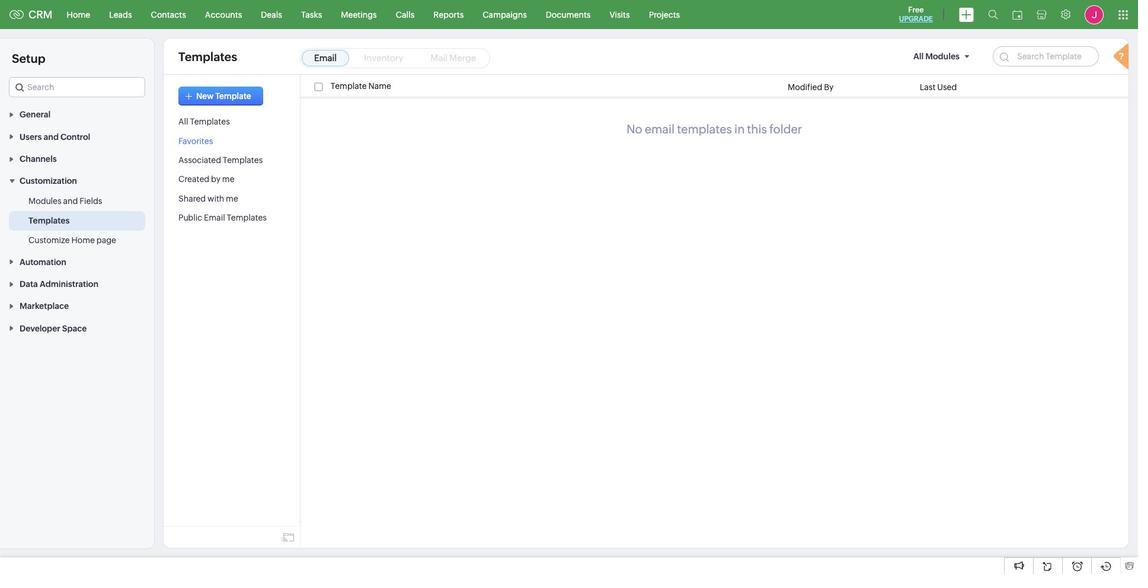Task type: locate. For each thing, give the bounding box(es) containing it.
by
[[825, 83, 834, 92]]

Search text field
[[9, 78, 145, 97]]

all inside field
[[914, 52, 924, 61]]

customize home page
[[28, 236, 116, 245]]

shared with me link
[[179, 194, 238, 203]]

0 vertical spatial me
[[222, 175, 235, 184]]

accounts link
[[196, 0, 252, 29]]

modules up templates link at the top left
[[28, 197, 61, 206]]

0 horizontal spatial and
[[44, 132, 59, 142]]

marketplace
[[20, 302, 69, 311]]

in
[[735, 122, 745, 136]]

email up 'template name'
[[314, 53, 337, 63]]

data administration button
[[0, 273, 154, 295]]

campaigns link
[[474, 0, 537, 29]]

0 horizontal spatial template
[[215, 91, 251, 101]]

0 vertical spatial modules
[[926, 52, 960, 61]]

0 vertical spatial and
[[44, 132, 59, 142]]

1 vertical spatial me
[[226, 194, 238, 203]]

documents
[[546, 10, 591, 19]]

created
[[179, 175, 209, 184]]

shared
[[179, 194, 206, 203]]

1 horizontal spatial template
[[331, 81, 367, 91]]

meetings link
[[332, 0, 387, 29]]

template right new
[[215, 91, 251, 101]]

general button
[[0, 103, 154, 125]]

and right 'users'
[[44, 132, 59, 142]]

deals link
[[252, 0, 292, 29]]

free upgrade
[[900, 5, 934, 23]]

modified by
[[788, 83, 834, 92]]

home up automation dropdown button
[[71, 236, 95, 245]]

contacts
[[151, 10, 186, 19]]

created by me link
[[179, 175, 235, 184]]

templates link
[[28, 215, 70, 227]]

all up favorites at left
[[179, 117, 188, 127]]

templates down shared with me link
[[227, 213, 267, 222]]

tasks link
[[292, 0, 332, 29]]

home inside 'customization' region
[[71, 236, 95, 245]]

me right "by"
[[222, 175, 235, 184]]

all for all modules
[[914, 52, 924, 61]]

1 horizontal spatial modules
[[926, 52, 960, 61]]

template name
[[331, 81, 391, 91]]

favorites
[[179, 136, 213, 146]]

all templates link
[[179, 117, 230, 127]]

all templates
[[179, 117, 230, 127]]

fields
[[80, 197, 102, 206]]

None field
[[9, 77, 145, 97]]

modules inside field
[[926, 52, 960, 61]]

modules
[[926, 52, 960, 61], [28, 197, 61, 206]]

All Modules field
[[909, 46, 979, 67]]

reports
[[434, 10, 464, 19]]

and inside 'customization' region
[[63, 197, 78, 206]]

users
[[20, 132, 42, 142]]

space
[[62, 324, 87, 333]]

visits
[[610, 10, 630, 19]]

0 horizontal spatial modules
[[28, 197, 61, 206]]

and left fields
[[63, 197, 78, 206]]

modules up "last used"
[[926, 52, 960, 61]]

reports link
[[424, 0, 474, 29]]

all up last
[[914, 52, 924, 61]]

template
[[331, 81, 367, 91], [215, 91, 251, 101]]

1 horizontal spatial all
[[914, 52, 924, 61]]

customize home page link
[[28, 235, 116, 246]]

template inside 'button'
[[215, 91, 251, 101]]

0 horizontal spatial all
[[179, 117, 188, 127]]

templates up favorites at left
[[190, 117, 230, 127]]

1 horizontal spatial and
[[63, 197, 78, 206]]

customize
[[28, 236, 70, 245]]

0 vertical spatial template
[[331, 81, 367, 91]]

calendar image
[[1013, 10, 1023, 19]]

all modules
[[914, 52, 960, 61]]

1 vertical spatial email
[[204, 213, 225, 222]]

me
[[222, 175, 235, 184], [226, 194, 238, 203]]

accounts
[[205, 10, 242, 19]]

0 vertical spatial all
[[914, 52, 924, 61]]

templates up created by me link at the left top
[[223, 155, 263, 165]]

email link
[[302, 50, 349, 66]]

0 vertical spatial email
[[314, 53, 337, 63]]

templates
[[179, 50, 237, 63], [190, 117, 230, 127], [223, 155, 263, 165], [227, 213, 267, 222], [28, 216, 70, 226]]

1 vertical spatial modules
[[28, 197, 61, 206]]

templates up customize in the top left of the page
[[28, 216, 70, 226]]

crm link
[[9, 8, 53, 21]]

free
[[909, 5, 924, 14]]

1 vertical spatial all
[[179, 117, 188, 127]]

modules and fields link
[[28, 195, 102, 207]]

email down with at top left
[[204, 213, 225, 222]]

contacts link
[[142, 0, 196, 29]]

visits link
[[601, 0, 640, 29]]

leads link
[[100, 0, 142, 29]]

all
[[914, 52, 924, 61], [179, 117, 188, 127]]

data
[[20, 279, 38, 289]]

template left name at the left top of the page
[[331, 81, 367, 91]]

public email templates
[[179, 213, 267, 222]]

and inside dropdown button
[[44, 132, 59, 142]]

me right with at top left
[[226, 194, 238, 203]]

public
[[179, 213, 202, 222]]

1 vertical spatial home
[[71, 236, 95, 245]]

meetings
[[341, 10, 377, 19]]

search image
[[989, 9, 999, 20]]

1 horizontal spatial email
[[314, 53, 337, 63]]

0 horizontal spatial email
[[204, 213, 225, 222]]

folder
[[770, 122, 803, 136]]

1 vertical spatial template
[[215, 91, 251, 101]]

home right "crm"
[[67, 10, 90, 19]]

profile image
[[1085, 5, 1104, 24]]

tasks
[[301, 10, 322, 19]]

1 vertical spatial and
[[63, 197, 78, 206]]

home
[[67, 10, 90, 19], [71, 236, 95, 245]]



Task type: describe. For each thing, give the bounding box(es) containing it.
page
[[97, 236, 116, 245]]

upgrade
[[900, 15, 934, 23]]

crm
[[28, 8, 53, 21]]

new template
[[196, 91, 251, 101]]

channels
[[20, 154, 57, 164]]

calls link
[[387, 0, 424, 29]]

customization
[[20, 176, 77, 186]]

new template button
[[179, 87, 263, 106]]

users and control button
[[0, 125, 154, 148]]

channels button
[[0, 148, 154, 170]]

calls
[[396, 10, 415, 19]]

no email templates in this folder
[[627, 122, 803, 136]]

developer space button
[[0, 317, 154, 339]]

create menu image
[[960, 7, 975, 22]]

associated
[[179, 155, 221, 165]]

control
[[61, 132, 90, 142]]

users and control
[[20, 132, 90, 142]]

0 vertical spatial home
[[67, 10, 90, 19]]

marketplace button
[[0, 295, 154, 317]]

associated templates
[[179, 155, 263, 165]]

templates up new
[[179, 50, 237, 63]]

email
[[645, 122, 675, 136]]

developer
[[20, 324, 60, 333]]

name
[[369, 81, 391, 91]]

created by me
[[179, 175, 235, 184]]

customization region
[[0, 192, 154, 251]]

general
[[20, 110, 51, 119]]

last
[[920, 83, 936, 92]]

data administration
[[20, 279, 99, 289]]

Search Template text field
[[994, 46, 1100, 66]]

templates
[[677, 122, 733, 136]]

profile element
[[1078, 0, 1112, 29]]

campaigns
[[483, 10, 527, 19]]

favorites link
[[179, 136, 213, 146]]

projects
[[649, 10, 680, 19]]

customization button
[[0, 170, 154, 192]]

and for users
[[44, 132, 59, 142]]

home link
[[57, 0, 100, 29]]

templates inside 'customization' region
[[28, 216, 70, 226]]

with
[[208, 194, 224, 203]]

and for modules
[[63, 197, 78, 206]]

search element
[[982, 0, 1006, 29]]

used
[[938, 83, 958, 92]]

last used
[[920, 83, 958, 92]]

modules and fields
[[28, 197, 102, 206]]

setup
[[12, 52, 45, 65]]

create menu element
[[953, 0, 982, 29]]

projects link
[[640, 0, 690, 29]]

me for shared with me
[[226, 194, 238, 203]]

automation
[[20, 257, 66, 267]]

public email templates link
[[179, 213, 267, 222]]

all for all templates
[[179, 117, 188, 127]]

developer space
[[20, 324, 87, 333]]

new
[[196, 91, 214, 101]]

associated templates link
[[179, 155, 263, 165]]

modules inside 'customization' region
[[28, 197, 61, 206]]

modified
[[788, 83, 823, 92]]

by
[[211, 175, 221, 184]]

deals
[[261, 10, 282, 19]]

no
[[627, 122, 643, 136]]

this
[[748, 122, 767, 136]]

documents link
[[537, 0, 601, 29]]

leads
[[109, 10, 132, 19]]

shared with me
[[179, 194, 238, 203]]

automation button
[[0, 251, 154, 273]]

me for created by me
[[222, 175, 235, 184]]

administration
[[40, 279, 99, 289]]



Task type: vqa. For each thing, say whether or not it's contained in the screenshot.
To improve email deliverability, Zoho CRM will avoid sending emails from public email addresses and use our own authenticated domain. To
no



